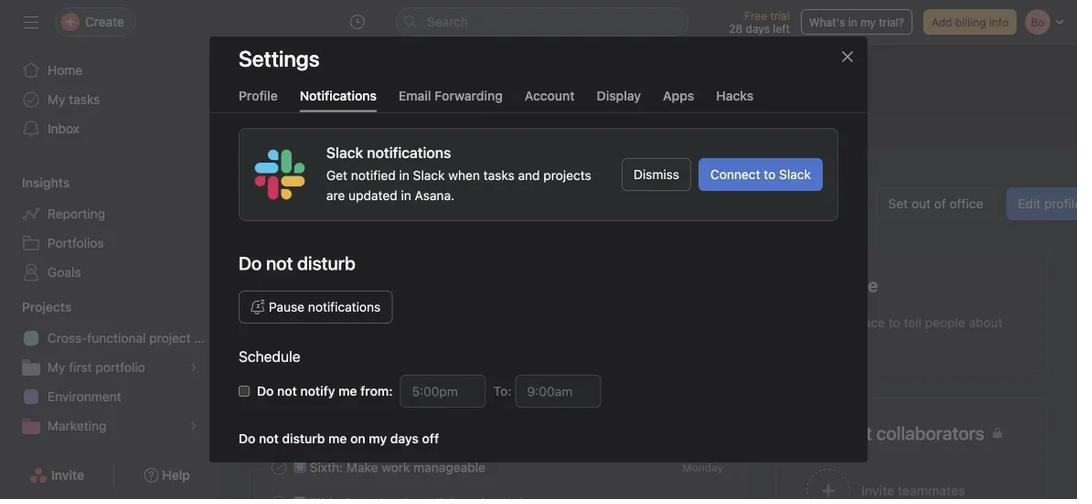 Task type: describe. For each thing, give the bounding box(es) containing it.
about
[[969, 315, 1003, 330]]

edit profile
[[1018, 196, 1077, 211]]

connect to slack link
[[699, 158, 823, 191]]

draft
[[294, 353, 323, 368]]

are
[[326, 187, 345, 203]]

tasks inside slack notifications get notified in slack when tasks and projects are updated in asana.
[[483, 167, 515, 182]]

frequent collaborators
[[798, 422, 985, 444]]

disturb
[[282, 431, 325, 446]]

tue
[[345, 471, 366, 486]]

use this space to tell people about yourself.
[[798, 315, 1003, 350]]

2 vertical spatial in
[[401, 187, 411, 203]]

b0bth3builder2k23@gmail.com link
[[443, 168, 629, 188]]

account
[[525, 88, 575, 103]]

connect to slack
[[710, 166, 811, 182]]

completed image for it's
[[268, 385, 290, 407]]

invite
[[51, 468, 84, 483]]

0 vertical spatial time
[[528, 147, 554, 162]]

home link
[[11, 56, 208, 85]]

0 vertical spatial to
[[764, 166, 776, 182]]

settings
[[239, 46, 320, 71]]

3 completed image from the top
[[268, 492, 290, 499]]

slack notifications get notified in slack when tasks and projects are updated in asana.
[[326, 144, 591, 203]]

portfolio
[[95, 360, 145, 375]]

notify
[[300, 383, 335, 398]]

portfolios link
[[11, 229, 208, 258]]

marketing link
[[11, 411, 208, 441]]

search button
[[396, 7, 689, 37]]

fri
[[484, 471, 499, 486]]

dismiss
[[634, 166, 679, 182]]

completed checkbox for draft
[[268, 350, 290, 372]]

28
[[729, 22, 743, 35]]

email forwarding button
[[399, 88, 503, 112]]

forwarding
[[435, 88, 503, 103]]

Do not notify me from: checkbox
[[239, 385, 250, 396]]

dismiss button
[[622, 158, 691, 191]]

slack inside slack notifications get notified in slack when tasks and projects are updated in asana.
[[413, 167, 445, 182]]

what's
[[809, 16, 845, 28]]

cross-
[[48, 331, 87, 346]]

search
[[427, 14, 468, 29]]

my tasks link
[[11, 85, 208, 114]]

completed image for 6️⃣
[[268, 457, 290, 479]]

inbox link
[[11, 114, 208, 144]]

projects button
[[0, 298, 72, 316]]

free
[[744, 9, 767, 22]]

sun
[[251, 471, 273, 486]]

completed image for draft
[[268, 350, 290, 372]]

space
[[850, 315, 885, 330]]

global element
[[0, 45, 219, 155]]

my for my first portfolio
[[48, 360, 65, 375]]

local
[[497, 147, 525, 162]]

schedule for schedule kickoff meeting
[[294, 425, 348, 440]]

apps button
[[663, 88, 694, 112]]

plan
[[194, 331, 219, 346]]

meeting
[[395, 425, 443, 440]]

updated
[[349, 187, 397, 203]]

slack icon image
[[254, 149, 305, 200]]

trial?
[[879, 16, 904, 28]]

display
[[597, 88, 641, 103]]

not for notify
[[277, 383, 297, 398]]

and
[[518, 167, 540, 182]]

add billing info button
[[924, 9, 1017, 35]]

out
[[912, 196, 931, 211]]

edit
[[1018, 196, 1041, 211]]

completed image for schedule
[[268, 421, 290, 443]]

pause notifications button
[[239, 290, 393, 323]]

notifications button
[[300, 88, 377, 112]]

environment
[[48, 389, 121, 404]]

search list box
[[396, 7, 689, 37]]

what's in my trial?
[[809, 16, 904, 28]]

functional
[[87, 331, 146, 346]]

sixth:
[[310, 460, 343, 475]]

10:00am
[[443, 147, 494, 162]]

bo
[[293, 117, 351, 177]]

my for my tasks
[[48, 92, 65, 107]]

schedule for schedule
[[239, 347, 300, 365]]

my tasks
[[48, 92, 100, 107]]

close image
[[840, 49, 855, 64]]

do for do not notify me from:
[[257, 383, 274, 398]]

reporting
[[48, 206, 105, 221]]

1 vertical spatial time
[[315, 389, 341, 404]]

thu
[[439, 471, 461, 486]]

my first portfolio link
[[11, 353, 208, 382]]

add
[[932, 16, 952, 28]]

notified
[[351, 167, 396, 182]]

cross-functional project plan link
[[11, 324, 219, 353]]

notifications
[[308, 299, 381, 314]]

this
[[825, 315, 846, 330]]

to:
[[493, 383, 512, 398]]

sat
[[522, 471, 541, 486]]

hacks button
[[716, 88, 754, 112]]



Task type: vqa. For each thing, say whether or not it's contained in the screenshot.
'Bob'
yes



Task type: locate. For each thing, give the bounding box(es) containing it.
Completed checkbox
[[268, 385, 290, 407], [268, 457, 290, 479]]

not left disturb
[[259, 431, 279, 446]]

update
[[359, 389, 401, 404]]

6️⃣
[[294, 460, 306, 475]]

in
[[848, 16, 858, 28], [399, 167, 410, 182], [401, 187, 411, 203]]

monday
[[682, 461, 723, 474]]

completed checkbox for it's
[[268, 385, 290, 407]]

tasks down "10:00am local time"
[[483, 167, 515, 182]]

not
[[277, 383, 297, 398], [259, 431, 279, 446]]

set out of office
[[888, 196, 983, 211]]

project up me from:
[[327, 353, 368, 368]]

to inside use this space to tell people about yourself.
[[889, 315, 900, 330]]

0 horizontal spatial slack
[[413, 167, 445, 182]]

0 horizontal spatial project
[[149, 331, 191, 346]]

to right connect
[[764, 166, 776, 182]]

do left the not disturb
[[239, 252, 262, 273]]

0 vertical spatial completed image
[[268, 350, 290, 372]]

home
[[48, 63, 83, 78]]

tell
[[904, 315, 922, 330]]

invite button
[[17, 459, 96, 492]]

not disturb
[[266, 252, 356, 273]]

do not disturb
[[239, 252, 356, 273]]

what's in my trial? button
[[801, 9, 913, 35]]

goals
[[48, 265, 81, 280]]

first
[[69, 360, 92, 375]]

profile
[[1044, 196, 1077, 211]]

to left tell
[[889, 315, 900, 330]]

tasks inside global element
[[69, 92, 100, 107]]

completed checkbox left 6️⃣
[[268, 457, 290, 479]]

pause notifications
[[269, 299, 381, 314]]

completed checkbox up "sun"
[[268, 421, 290, 443]]

hide sidebar image
[[24, 15, 38, 29]]

1 horizontal spatial time
[[528, 147, 554, 162]]

draft project brief
[[294, 353, 399, 368]]

projects
[[22, 299, 72, 315]]

insights element
[[0, 166, 219, 291]]

completed checkbox left it's at bottom left
[[268, 385, 290, 407]]

completed image left 6️⃣
[[268, 457, 290, 479]]

billing
[[955, 16, 986, 28]]

completed checkbox for 6️⃣
[[268, 457, 290, 479]]

1 completed image from the top
[[268, 350, 290, 372]]

to left update
[[344, 389, 356, 404]]

my
[[861, 16, 876, 28], [369, 431, 387, 446]]

1 vertical spatial completed checkbox
[[268, 421, 290, 443]]

1 vertical spatial project
[[327, 353, 368, 368]]

0 horizontal spatial time
[[315, 389, 341, 404]]

inbox
[[48, 121, 80, 136]]

days off
[[390, 431, 439, 446]]

2 completed image from the top
[[268, 457, 290, 479]]

profile button
[[239, 88, 278, 112]]

0 horizontal spatial my
[[369, 431, 387, 446]]

do up "sun"
[[239, 431, 255, 446]]

1 horizontal spatial my
[[861, 16, 876, 28]]

1 vertical spatial not
[[259, 431, 279, 446]]

do for do not disturb
[[239, 252, 262, 273]]

in down slack notifications
[[399, 167, 410, 182]]

1 vertical spatial completed image
[[268, 421, 290, 443]]

left
[[773, 22, 790, 35]]

email
[[399, 88, 431, 103]]

in inside button
[[848, 16, 858, 28]]

apps
[[663, 88, 694, 103]]

0 vertical spatial completed checkbox
[[268, 385, 290, 407]]

me
[[328, 431, 347, 446]]

completed image
[[268, 385, 290, 407], [268, 457, 290, 479]]

connect
[[710, 166, 760, 182]]

my up the inbox
[[48, 92, 65, 107]]

about me
[[798, 274, 878, 296]]

edit profile button
[[1006, 187, 1077, 220]]

my left trial?
[[861, 16, 876, 28]]

my inside button
[[861, 16, 876, 28]]

1 horizontal spatial project
[[327, 353, 368, 368]]

projects
[[543, 167, 591, 182]]

2 vertical spatial to
[[344, 389, 356, 404]]

brief
[[372, 353, 399, 368]]

0 vertical spatial my
[[48, 92, 65, 107]]

2 completed checkbox from the top
[[268, 457, 290, 479]]

my left first
[[48, 360, 65, 375]]

get
[[326, 167, 348, 182]]

environment link
[[11, 382, 208, 411]]

0 vertical spatial project
[[149, 331, 191, 346]]

1 horizontal spatial tasks
[[483, 167, 515, 182]]

time right it's at bottom left
[[315, 389, 341, 404]]

tasks
[[69, 92, 100, 107], [483, 167, 515, 182]]

time
[[528, 147, 554, 162], [315, 389, 341, 404]]

mon
[[296, 471, 322, 486]]

0 horizontal spatial tasks
[[69, 92, 100, 107]]

1 horizontal spatial slack
[[779, 166, 811, 182]]

project left plan
[[149, 331, 191, 346]]

me from:
[[339, 383, 393, 398]]

do for do not disturb me on my days off
[[239, 431, 255, 446]]

Completed checkbox
[[268, 350, 290, 372], [268, 421, 290, 443], [268, 492, 290, 499]]

0 vertical spatial completed image
[[268, 385, 290, 407]]

in right what's
[[848, 16, 858, 28]]

1 vertical spatial my
[[48, 360, 65, 375]]

when
[[448, 167, 480, 182]]

2 vertical spatial do
[[239, 431, 255, 446]]

1 vertical spatial my
[[369, 431, 387, 446]]

slack up asana.
[[413, 167, 445, 182]]

manageable
[[414, 460, 485, 475]]

office
[[950, 196, 983, 211]]

1 vertical spatial completed checkbox
[[268, 457, 290, 479]]

tasks down home
[[69, 92, 100, 107]]

0 vertical spatial schedule
[[239, 347, 300, 365]]

notifications
[[300, 88, 377, 103]]

do right do not notify me from: checkbox on the bottom of page
[[257, 383, 274, 398]]

1 vertical spatial do
[[257, 383, 274, 398]]

asana.
[[415, 187, 455, 203]]

on
[[350, 431, 365, 446]]

bob
[[424, 103, 475, 138]]

2 completed checkbox from the top
[[268, 421, 290, 443]]

schedule up sixth: at bottom left
[[294, 425, 348, 440]]

slack right connect
[[779, 166, 811, 182]]

monday button
[[682, 461, 723, 474]]

slack
[[779, 166, 811, 182], [413, 167, 445, 182]]

0 vertical spatial not
[[277, 383, 297, 398]]

0 vertical spatial tasks
[[69, 92, 100, 107]]

of
[[934, 196, 946, 211]]

kickoff
[[352, 425, 392, 440]]

pause
[[269, 299, 305, 314]]

my inside global element
[[48, 92, 65, 107]]

b0bth3builder2k23@gmail.com
[[443, 171, 629, 186]]

2 my from the top
[[48, 360, 65, 375]]

set
[[888, 196, 908, 211]]

trial
[[770, 9, 790, 22]]

people
[[925, 315, 965, 330]]

1 vertical spatial completed image
[[268, 457, 290, 479]]

hacks
[[716, 88, 754, 103]]

your
[[404, 389, 430, 404]]

completed image
[[268, 350, 290, 372], [268, 421, 290, 443], [268, 492, 290, 499]]

completed image left draft
[[268, 350, 290, 372]]

0 horizontal spatial to
[[344, 389, 356, 404]]

project
[[149, 331, 191, 346], [327, 353, 368, 368]]

2 horizontal spatial to
[[889, 315, 900, 330]]

to
[[764, 166, 776, 182], [889, 315, 900, 330], [344, 389, 356, 404]]

1 completed checkbox from the top
[[268, 385, 290, 407]]

1 my from the top
[[48, 92, 65, 107]]

None text field
[[400, 374, 486, 407]]

do not notify me from:
[[257, 383, 393, 398]]

completed checkbox left draft
[[268, 350, 290, 372]]

display button
[[597, 88, 641, 112]]

0 vertical spatial in
[[848, 16, 858, 28]]

1 completed image from the top
[[268, 385, 290, 407]]

schedule up do not notify me from: checkbox on the bottom of page
[[239, 347, 300, 365]]

insights button
[[0, 174, 70, 192]]

2 vertical spatial completed image
[[268, 492, 290, 499]]

schedule kickoff meeting
[[294, 425, 443, 440]]

3 completed checkbox from the top
[[268, 492, 290, 499]]

slack notifications
[[326, 144, 451, 161]]

completed image down "sun"
[[268, 492, 290, 499]]

2 vertical spatial completed checkbox
[[268, 492, 290, 499]]

info
[[989, 16, 1009, 28]]

completed checkbox down "sun"
[[268, 492, 290, 499]]

not for disturb
[[259, 431, 279, 446]]

1 vertical spatial to
[[889, 315, 900, 330]]

my inside "link"
[[48, 360, 65, 375]]

1 vertical spatial schedule
[[294, 425, 348, 440]]

goal(s)
[[434, 389, 475, 404]]

in left asana.
[[401, 187, 411, 203]]

1 completed checkbox from the top
[[268, 350, 290, 372]]

0 vertical spatial do
[[239, 252, 262, 273]]

my first portfolio
[[48, 360, 145, 375]]

0 vertical spatial completed checkbox
[[268, 350, 290, 372]]

my tasks
[[272, 274, 345, 296]]

1 vertical spatial in
[[399, 167, 410, 182]]

free trial 28 days left
[[729, 9, 790, 35]]

projects element
[[0, 291, 219, 444]]

completed image up "sun"
[[268, 421, 290, 443]]

completed checkbox for schedule
[[268, 421, 290, 443]]

None text field
[[515, 374, 601, 407]]

my right the on
[[369, 431, 387, 446]]

0 vertical spatial my
[[861, 16, 876, 28]]

1 vertical spatial tasks
[[483, 167, 515, 182]]

completed image left it's at bottom left
[[268, 385, 290, 407]]

not left notify at the left bottom of the page
[[277, 383, 297, 398]]

1 horizontal spatial to
[[764, 166, 776, 182]]

time up and
[[528, 147, 554, 162]]

insights
[[22, 175, 70, 190]]

2 completed image from the top
[[268, 421, 290, 443]]

cross-functional project plan
[[48, 331, 219, 346]]



